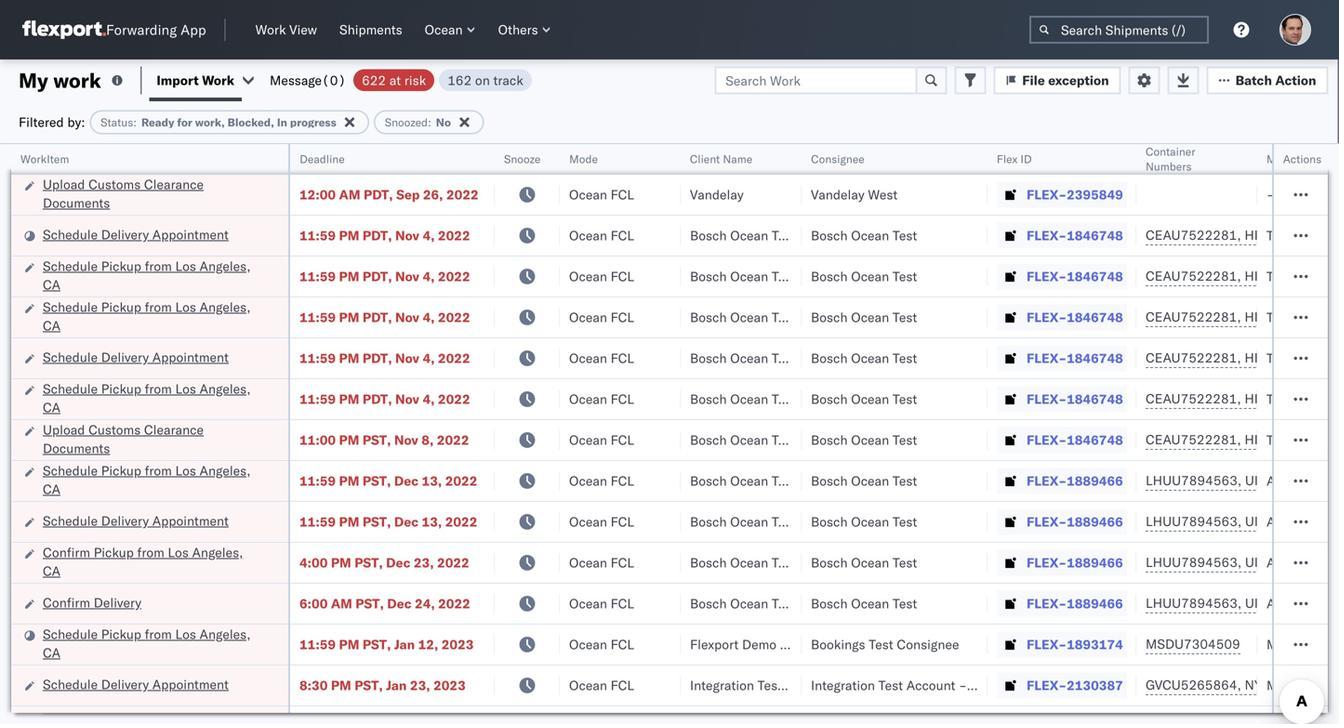 Task type: locate. For each thing, give the bounding box(es) containing it.
3 flex-1889466 from the top
[[1027, 555, 1124, 571]]

schedule
[[43, 227, 98, 243], [43, 258, 98, 274], [43, 299, 98, 315], [43, 349, 98, 366], [43, 381, 98, 397], [43, 463, 98, 479], [43, 513, 98, 529], [43, 626, 98, 643], [43, 677, 98, 693]]

4 11:59 from the top
[[300, 350, 336, 367]]

forwarding
[[106, 21, 177, 39]]

nov
[[395, 227, 420, 244], [395, 268, 420, 285], [395, 309, 420, 326], [395, 350, 420, 367], [395, 391, 420, 407], [394, 432, 418, 448]]

angeles, inside the confirm pickup from los angeles, ca
[[192, 545, 243, 561]]

flex-1889466 for confirm delivery
[[1027, 596, 1124, 612]]

flex id button
[[988, 148, 1118, 167]]

24,
[[415, 596, 435, 612]]

upload customs clearance documents link
[[43, 175, 264, 213], [43, 421, 264, 458]]

flex-1889466 for confirm pickup from los angeles, ca
[[1027, 555, 1124, 571]]

batch action button
[[1207, 67, 1329, 94]]

0 vertical spatial confirm
[[43, 545, 90, 561]]

clearance for 12:00 am pdt, sep 26, 2022
[[144, 176, 204, 193]]

2 : from the left
[[428, 115, 431, 129]]

confirm up confirm delivery
[[43, 545, 90, 561]]

2 lhuu7894563, uetu5238478 from the top
[[1146, 513, 1336, 530]]

schedule delivery appointment for 4th schedule delivery appointment link from the bottom
[[43, 227, 229, 243]]

23, for jan
[[410, 678, 430, 694]]

1 resize handle column header from the left
[[266, 144, 288, 725]]

0 vertical spatial 23,
[[414, 555, 434, 571]]

forwarding app link
[[22, 20, 206, 39]]

4 schedule pickup from los angeles, ca from the top
[[43, 463, 251, 498]]

file exception button
[[994, 67, 1122, 94], [994, 67, 1122, 94]]

3 abcdefg78 from the top
[[1267, 555, 1339, 571]]

1 documents from the top
[[43, 195, 110, 211]]

13 flex- from the top
[[1027, 678, 1067, 694]]

3 lhuu7894563, from the top
[[1146, 554, 1242, 571]]

confirm inside button
[[43, 595, 90, 611]]

exception
[[1049, 72, 1109, 88]]

1 vandelay from the left
[[690, 187, 744, 203]]

pst, down the 4:00 pm pst, dec 23, 2022
[[356, 596, 384, 612]]

upload customs clearance documents button for 12:00 am pdt, sep 26, 2022
[[43, 175, 264, 214]]

resize handle column header
[[266, 144, 288, 725], [473, 144, 495, 725], [538, 144, 560, 725], [659, 144, 681, 725], [780, 144, 802, 725], [966, 144, 988, 725], [1114, 144, 1137, 725], [1235, 144, 1258, 725], [1306, 144, 1328, 725]]

confirm inside the confirm pickup from los angeles, ca
[[43, 545, 90, 561]]

2 test123456 from the top
[[1267, 268, 1339, 285]]

7 fcl from the top
[[611, 432, 634, 448]]

1 vertical spatial 13,
[[422, 514, 442, 530]]

documents for 12:00
[[43, 195, 110, 211]]

1 fcl from the top
[[611, 187, 634, 203]]

schedule pickup from los angeles, ca
[[43, 258, 251, 293], [43, 299, 251, 334], [43, 381, 251, 416], [43, 463, 251, 498], [43, 626, 251, 661]]

1 vertical spatial customs
[[88, 422, 141, 438]]

pm
[[339, 227, 359, 244], [339, 268, 359, 285], [339, 309, 359, 326], [339, 350, 359, 367], [339, 391, 359, 407], [339, 432, 359, 448], [339, 473, 359, 489], [339, 514, 359, 530], [331, 555, 351, 571], [339, 637, 359, 653], [331, 678, 351, 694]]

jan left the '12,' at the left bottom
[[394, 637, 415, 653]]

6 resize handle column header from the left
[[966, 144, 988, 725]]

shipments link
[[332, 18, 410, 42]]

13, down 8,
[[422, 473, 442, 489]]

11:59 pm pst, dec 13, 2022 for schedule delivery appointment
[[300, 514, 478, 530]]

4,
[[423, 227, 435, 244], [423, 268, 435, 285], [423, 309, 435, 326], [423, 350, 435, 367], [423, 391, 435, 407]]

upload customs clearance documents link for 11:00
[[43, 421, 264, 458]]

9 fcl from the top
[[611, 514, 634, 530]]

resize handle column header for mode
[[659, 144, 681, 725]]

1 13, from the top
[[422, 473, 442, 489]]

0 vertical spatial upload
[[43, 176, 85, 193]]

bosch ocean test
[[690, 227, 797, 244], [811, 227, 917, 244], [690, 268, 797, 285], [811, 268, 917, 285], [690, 309, 797, 326], [811, 309, 917, 326], [690, 350, 797, 367], [811, 350, 917, 367], [690, 391, 797, 407], [811, 391, 917, 407], [690, 432, 797, 448], [811, 432, 917, 448], [690, 473, 797, 489], [811, 473, 917, 489], [690, 514, 797, 530], [811, 514, 917, 530], [690, 555, 797, 571], [811, 555, 917, 571], [690, 596, 797, 612], [811, 596, 917, 612]]

11:59 pm pdt, nov 4, 2022
[[300, 227, 470, 244], [300, 268, 470, 285], [300, 309, 470, 326], [300, 350, 470, 367], [300, 391, 470, 407]]

lhuu7894563, for confirm pickup from los angeles, ca
[[1146, 554, 1242, 571]]

work left "view"
[[255, 21, 286, 38]]

0 vertical spatial 2023
[[442, 637, 474, 653]]

6:00 am pst, dec 24, 2022
[[300, 596, 471, 612]]

1 vertical spatial clearance
[[144, 422, 204, 438]]

23, up '24,'
[[414, 555, 434, 571]]

1 flex-1846748 from the top
[[1027, 227, 1124, 244]]

dec up 6:00 am pst, dec 24, 2022
[[386, 555, 411, 571]]

1 vertical spatial 11:59 pm pst, dec 13, 2022
[[300, 514, 478, 530]]

fcl
[[611, 187, 634, 203], [611, 227, 634, 244], [611, 268, 634, 285], [611, 309, 634, 326], [611, 350, 634, 367], [611, 391, 634, 407], [611, 432, 634, 448], [611, 473, 634, 489], [611, 514, 634, 530], [611, 555, 634, 571], [611, 596, 634, 612], [611, 637, 634, 653], [611, 678, 634, 694]]

clearance for 11:00 pm pst, nov 8, 2022
[[144, 422, 204, 438]]

status : ready for work, blocked, in progress
[[101, 115, 336, 129]]

0 vertical spatial jan
[[394, 637, 415, 653]]

4 schedule delivery appointment from the top
[[43, 677, 229, 693]]

2 documents from the top
[[43, 440, 110, 457]]

4 flex-1889466 from the top
[[1027, 596, 1124, 612]]

1 vertical spatial 23,
[[410, 678, 430, 694]]

flex-1889466 button
[[997, 468, 1127, 494], [997, 468, 1127, 494], [997, 509, 1127, 535], [997, 509, 1127, 535], [997, 550, 1127, 576], [997, 550, 1127, 576], [997, 591, 1127, 617], [997, 591, 1127, 617]]

2 customs from the top
[[88, 422, 141, 438]]

lhuu7894563, uetu5238478 for schedule delivery appointment
[[1146, 513, 1336, 530]]

blocked,
[[228, 115, 274, 129]]

ca inside the confirm pickup from los angeles, ca
[[43, 563, 60, 580]]

batch action
[[1236, 72, 1317, 88]]

2 11:59 pm pst, dec 13, 2022 from the top
[[300, 514, 478, 530]]

flex-1846748
[[1027, 227, 1124, 244], [1027, 268, 1124, 285], [1027, 309, 1124, 326], [1027, 350, 1124, 367], [1027, 391, 1124, 407], [1027, 432, 1124, 448]]

am right 6:00
[[331, 596, 352, 612]]

demo
[[742, 637, 777, 653]]

am right "12:00"
[[339, 187, 360, 203]]

jan down 11:59 pm pst, jan 12, 2023 at the bottom
[[386, 678, 407, 694]]

from
[[145, 258, 172, 274], [145, 299, 172, 315], [145, 381, 172, 397], [145, 463, 172, 479], [137, 545, 164, 561], [145, 626, 172, 643]]

0 vertical spatial 11:59 pm pst, dec 13, 2022
[[300, 473, 478, 489]]

1 upload customs clearance documents from the top
[[43, 176, 204, 211]]

8 resize handle column header from the left
[[1235, 144, 1258, 725]]

client name button
[[681, 148, 783, 167]]

flex-1846748 for 3rd schedule delivery appointment link from the bottom
[[1027, 350, 1124, 367]]

3 uetu5238478 from the top
[[1245, 554, 1336, 571]]

11:59 pm pst, dec 13, 2022 down 11:00 pm pst, nov 8, 2022
[[300, 473, 478, 489]]

2022
[[446, 187, 479, 203], [438, 227, 470, 244], [438, 268, 470, 285], [438, 309, 470, 326], [438, 350, 470, 367], [438, 391, 470, 407], [437, 432, 469, 448], [445, 473, 478, 489], [445, 514, 478, 530], [437, 555, 470, 571], [438, 596, 471, 612]]

workitem button
[[11, 148, 270, 167]]

Search Shipments (/) text field
[[1030, 16, 1209, 44]]

23, down the '12,' at the left bottom
[[410, 678, 430, 694]]

0 horizontal spatial vandelay
[[690, 187, 744, 203]]

1889466
[[1067, 473, 1124, 489], [1067, 514, 1124, 530], [1067, 555, 1124, 571], [1067, 596, 1124, 612]]

1 lhuu7894563, from the top
[[1146, 473, 1242, 489]]

1 schedule delivery appointment link from the top
[[43, 226, 229, 244]]

by:
[[67, 114, 85, 130]]

resize handle column header for workitem
[[266, 144, 288, 725]]

1 horizontal spatial :
[[428, 115, 431, 129]]

confirm for confirm delivery
[[43, 595, 90, 611]]

1889466 for schedule delivery appointment
[[1067, 514, 1124, 530]]

: for status
[[133, 115, 137, 129]]

0 horizontal spatial :
[[133, 115, 137, 129]]

11:00 pm pst, nov 8, 2022
[[300, 432, 469, 448]]

delivery for 1st the schedule delivery appointment button from the bottom
[[101, 677, 149, 693]]

schedule delivery appointment
[[43, 227, 229, 243], [43, 349, 229, 366], [43, 513, 229, 529], [43, 677, 229, 693]]

abcdefg78 for schedule pickup from los angeles, ca
[[1267, 473, 1339, 489]]

4 lhuu7894563, uetu5238478 from the top
[[1146, 595, 1336, 612]]

6 schedule from the top
[[43, 463, 98, 479]]

work right import
[[202, 72, 234, 88]]

consignee up vandelay west
[[811, 152, 865, 166]]

9 resize handle column header from the left
[[1306, 144, 1328, 725]]

flex-1889466 for schedule delivery appointment
[[1027, 514, 1124, 530]]

forwarding app
[[106, 21, 206, 39]]

ocean fcl
[[569, 187, 634, 203], [569, 227, 634, 244], [569, 268, 634, 285], [569, 309, 634, 326], [569, 350, 634, 367], [569, 391, 634, 407], [569, 432, 634, 448], [569, 473, 634, 489], [569, 514, 634, 530], [569, 555, 634, 571], [569, 596, 634, 612], [569, 637, 634, 653], [569, 678, 634, 694]]

uetu5238478
[[1245, 473, 1336, 489], [1245, 513, 1336, 530], [1245, 554, 1336, 571], [1245, 595, 1336, 612]]

2 11:59 from the top
[[300, 268, 336, 285]]

jan
[[394, 637, 415, 653], [386, 678, 407, 694]]

1 vertical spatial jan
[[386, 678, 407, 694]]

actions
[[1284, 152, 1322, 166]]

1 abcdefg78 from the top
[[1267, 473, 1339, 489]]

3 lhuu7894563, uetu5238478 from the top
[[1146, 554, 1336, 571]]

lhuu7894563, for schedule delivery appointment
[[1146, 513, 1242, 530]]

pst, up "8:30 pm pst, jan 23, 2023"
[[363, 637, 391, 653]]

: left ready
[[133, 115, 137, 129]]

delivery for second the schedule delivery appointment button from the top
[[101, 349, 149, 366]]

5 ceau7522281, hlxu6269489, from the top
[[1146, 391, 1339, 407]]

3 11:59 pm pdt, nov 4, 2022 from the top
[[300, 309, 470, 326]]

0 vertical spatial clearance
[[144, 176, 204, 193]]

: left no at the top of page
[[428, 115, 431, 129]]

vandelay left west
[[811, 187, 865, 203]]

0 vertical spatial documents
[[43, 195, 110, 211]]

3 flex- from the top
[[1027, 268, 1067, 285]]

resize handle column header for deadline
[[473, 144, 495, 725]]

0 vertical spatial work
[[255, 21, 286, 38]]

0 vertical spatial upload customs clearance documents
[[43, 176, 204, 211]]

pst, down 11:59 pm pst, jan 12, 2023 at the bottom
[[355, 678, 383, 694]]

1 vertical spatial upload
[[43, 422, 85, 438]]

3 resize handle column header from the left
[[538, 144, 560, 725]]

angeles,
[[200, 258, 251, 274], [200, 299, 251, 315], [200, 381, 251, 397], [200, 463, 251, 479], [192, 545, 243, 561], [200, 626, 251, 643]]

confirm down the confirm pickup from los angeles, ca at the bottom left of the page
[[43, 595, 90, 611]]

delivery inside button
[[94, 595, 141, 611]]

6 ceau7522281, from the top
[[1146, 432, 1242, 448]]

resize handle column header for container numbers
[[1235, 144, 1258, 725]]

1 vertical spatial am
[[331, 596, 352, 612]]

11 fcl from the top
[[611, 596, 634, 612]]

schedule pickup from los angeles, ca button
[[43, 257, 264, 296], [43, 298, 264, 337], [43, 380, 264, 419], [43, 462, 264, 501], [43, 626, 264, 665]]

schedule pickup from los angeles, ca link
[[43, 257, 264, 294], [43, 298, 264, 335], [43, 380, 264, 417], [43, 462, 264, 499], [43, 626, 264, 663]]

2 lhuu7894563, from the top
[[1146, 513, 1242, 530]]

3 schedule from the top
[[43, 299, 98, 315]]

flex-1846748 for 4th schedule pickup from los angeles, ca link from the bottom of the page
[[1027, 309, 1124, 326]]

gvcu5265864, nyku9743990
[[1146, 677, 1337, 693]]

dec up the 4:00 pm pst, dec 23, 2022
[[394, 514, 419, 530]]

4 appointment from the top
[[152, 677, 229, 693]]

upload for 12:00 am pdt, sep 26, 2022
[[43, 176, 85, 193]]

5 flex-1846748 from the top
[[1027, 391, 1124, 407]]

sep
[[396, 187, 420, 203]]

1 test123456 from the top
[[1267, 227, 1339, 244]]

file
[[1023, 72, 1045, 88]]

6 flex- from the top
[[1027, 391, 1067, 407]]

7 ocean fcl from the top
[[569, 432, 634, 448]]

1 lhuu7894563, uetu5238478 from the top
[[1146, 473, 1336, 489]]

4 fcl from the top
[[611, 309, 634, 326]]

13, for schedule delivery appointment
[[422, 514, 442, 530]]

1 vertical spatial 2023
[[434, 678, 466, 694]]

upload customs clearance documents link for 12:00
[[43, 175, 264, 213]]

customs
[[88, 176, 141, 193], [88, 422, 141, 438]]

0 horizontal spatial work
[[202, 72, 234, 88]]

flex-1846748 button
[[997, 223, 1127, 249], [997, 223, 1127, 249], [997, 264, 1127, 290], [997, 264, 1127, 290], [997, 305, 1127, 331], [997, 305, 1127, 331], [997, 346, 1127, 372], [997, 346, 1127, 372], [997, 387, 1127, 413], [997, 387, 1127, 413], [997, 427, 1127, 453], [997, 427, 1127, 453]]

schedule delivery appointment button
[[43, 226, 229, 246], [43, 348, 229, 369], [43, 512, 229, 533], [43, 676, 229, 696]]

upload customs clearance documents for 12:00 am pdt, sep 26, 2022
[[43, 176, 204, 211]]

3 1889466 from the top
[[1067, 555, 1124, 571]]

1 vertical spatial upload customs clearance documents link
[[43, 421, 264, 458]]

2 clearance from the top
[[144, 422, 204, 438]]

1889466 for schedule pickup from los angeles, ca
[[1067, 473, 1124, 489]]

2023 down the '12,' at the left bottom
[[434, 678, 466, 694]]

on
[[475, 72, 490, 88]]

n
[[1335, 152, 1339, 166]]

container numbers
[[1146, 145, 1196, 173]]

3 schedule delivery appointment from the top
[[43, 513, 229, 529]]

0 vertical spatial am
[[339, 187, 360, 203]]

2 flex-1846748 from the top
[[1027, 268, 1124, 285]]

4 schedule pickup from los angeles, ca button from the top
[[43, 462, 264, 501]]

ocean inside button
[[425, 21, 463, 38]]

3 schedule pickup from los angeles, ca button from the top
[[43, 380, 264, 419]]

3 ceau7522281, hlxu6269489, from the top
[[1146, 309, 1339, 325]]

0 vertical spatial upload customs clearance documents link
[[43, 175, 264, 213]]

flexport
[[690, 637, 739, 653]]

0 vertical spatial upload customs clearance documents button
[[43, 175, 264, 214]]

flexport. image
[[22, 20, 106, 39]]

6 11:59 from the top
[[300, 473, 336, 489]]

1 uetu5238478 from the top
[[1245, 473, 1336, 489]]

2 ocean fcl from the top
[[569, 227, 634, 244]]

1 vertical spatial documents
[[43, 440, 110, 457]]

lhuu7894563, uetu5238478 for confirm delivery
[[1146, 595, 1336, 612]]

:
[[133, 115, 137, 129], [428, 115, 431, 129]]

vandelay for vandelay west
[[811, 187, 865, 203]]

13, for schedule pickup from los angeles, ca
[[422, 473, 442, 489]]

dec for confirm pickup from los angeles, ca
[[386, 555, 411, 571]]

ceau7522281, hlxu6269489,
[[1146, 227, 1339, 243], [1146, 268, 1339, 284], [1146, 309, 1339, 325], [1146, 350, 1339, 366], [1146, 391, 1339, 407], [1146, 432, 1339, 448]]

dec for schedule pickup from los angeles, ca
[[394, 473, 419, 489]]

13, up the 4:00 pm pst, dec 23, 2022
[[422, 514, 442, 530]]

upload customs clearance documents
[[43, 176, 204, 211], [43, 422, 204, 457]]

11:59 pm pst, dec 13, 2022 up the 4:00 pm pst, dec 23, 2022
[[300, 514, 478, 530]]

dec left '24,'
[[387, 596, 412, 612]]

2395849
[[1067, 187, 1124, 203]]

3 ocean fcl from the top
[[569, 268, 634, 285]]

test123456
[[1267, 227, 1339, 244], [1267, 268, 1339, 285], [1267, 309, 1339, 326], [1267, 350, 1339, 367], [1267, 391, 1339, 407], [1267, 432, 1339, 448]]

12 ocean fcl from the top
[[569, 637, 634, 653]]

10 fcl from the top
[[611, 555, 634, 571]]

2023
[[442, 637, 474, 653], [434, 678, 466, 694]]

lhuu7894563, for confirm delivery
[[1146, 595, 1242, 612]]

0 vertical spatial customs
[[88, 176, 141, 193]]

hlxu6269489,
[[1245, 227, 1339, 243], [1245, 268, 1339, 284], [1245, 309, 1339, 325], [1245, 350, 1339, 366], [1245, 391, 1339, 407], [1245, 432, 1339, 448]]

4 schedule delivery appointment link from the top
[[43, 676, 229, 694]]

162
[[448, 72, 472, 88]]

4 flex-1846748 from the top
[[1027, 350, 1124, 367]]

view
[[289, 21, 317, 38]]

batch
[[1236, 72, 1272, 88]]

confirm pickup from los angeles, ca button
[[43, 544, 264, 583]]

consignee
[[811, 152, 865, 166], [780, 637, 843, 653], [897, 637, 959, 653]]

dec for confirm delivery
[[387, 596, 412, 612]]

uetu5238478 for confirm delivery
[[1245, 595, 1336, 612]]

6 hlxu6269489, from the top
[[1245, 432, 1339, 448]]

2023 right the '12,' at the left bottom
[[442, 637, 474, 653]]

appointment for third schedule delivery appointment link from the top of the page
[[152, 513, 229, 529]]

1 horizontal spatial vandelay
[[811, 187, 865, 203]]

1 upload customs clearance documents link from the top
[[43, 175, 264, 213]]

vandelay west
[[811, 187, 898, 203]]

at
[[390, 72, 401, 88]]

2 ceau7522281, from the top
[[1146, 268, 1242, 284]]

schedule delivery appointment link
[[43, 226, 229, 244], [43, 348, 229, 367], [43, 512, 229, 531], [43, 676, 229, 694]]

ca
[[43, 277, 60, 293], [43, 318, 60, 334], [43, 400, 60, 416], [43, 481, 60, 498], [43, 563, 60, 580], [43, 645, 60, 661]]

uetu5238478 for schedule delivery appointment
[[1245, 513, 1336, 530]]

4 uetu5238478 from the top
[[1245, 595, 1336, 612]]

1 vertical spatial upload customs clearance documents
[[43, 422, 204, 457]]

delivery for confirm delivery button
[[94, 595, 141, 611]]

uetu5238478 for confirm pickup from los angeles, ca
[[1245, 554, 1336, 571]]

1 vertical spatial confirm
[[43, 595, 90, 611]]

work
[[255, 21, 286, 38], [202, 72, 234, 88]]

9 schedule from the top
[[43, 677, 98, 693]]

7 flex- from the top
[[1027, 432, 1067, 448]]

delivery for 3rd the schedule delivery appointment button from the top
[[101, 513, 149, 529]]

1 4, from the top
[[423, 227, 435, 244]]

-
[[1267, 187, 1275, 203], [1275, 187, 1283, 203], [959, 678, 967, 694]]

los
[[175, 258, 196, 274], [175, 299, 196, 315], [175, 381, 196, 397], [175, 463, 196, 479], [168, 545, 189, 561], [175, 626, 196, 643]]

0 vertical spatial 13,
[[422, 473, 442, 489]]

uetu5238478 for schedule pickup from los angeles, ca
[[1245, 473, 1336, 489]]

1 vertical spatial upload customs clearance documents button
[[43, 421, 264, 460]]

for
[[177, 115, 192, 129]]

dec down 11:00 pm pst, nov 8, 2022
[[394, 473, 419, 489]]

consignee up account
[[897, 637, 959, 653]]

vandelay down client name
[[690, 187, 744, 203]]

consignee up integration
[[780, 637, 843, 653]]



Task type: vqa. For each thing, say whether or not it's contained in the screenshot.


Task type: describe. For each thing, give the bounding box(es) containing it.
ocean button
[[417, 18, 483, 42]]

9 flex- from the top
[[1027, 514, 1067, 530]]

8:30 pm pst, jan 23, 2023
[[300, 678, 466, 694]]

snoozed : no
[[385, 115, 451, 129]]

4 schedule pickup from los angeles, ca link from the top
[[43, 462, 264, 499]]

file exception
[[1023, 72, 1109, 88]]

customs for 11:00 pm pst, nov 8, 2022
[[88, 422, 141, 438]]

test123456 for 3rd schedule delivery appointment link from the bottom
[[1267, 350, 1339, 367]]

4 11:59 pm pdt, nov 4, 2022 from the top
[[300, 350, 470, 367]]

4 1846748 from the top
[[1067, 350, 1124, 367]]

622
[[362, 72, 386, 88]]

1 schedule pickup from los angeles, ca button from the top
[[43, 257, 264, 296]]

6 test123456 from the top
[[1267, 432, 1339, 448]]

1889466 for confirm pickup from los angeles, ca
[[1067, 555, 1124, 571]]

162 on track
[[448, 72, 524, 88]]

6 1846748 from the top
[[1067, 432, 1124, 448]]

3 ceau7522281, from the top
[[1146, 309, 1242, 325]]

integration test account - karl lagerfeld
[[811, 678, 1053, 694]]

1 schedule pickup from los angeles, ca link from the top
[[43, 257, 264, 294]]

vandelay for vandelay
[[690, 187, 744, 203]]

6 fcl from the top
[[611, 391, 634, 407]]

customs for 12:00 am pdt, sep 26, 2022
[[88, 176, 141, 193]]

8:30
[[300, 678, 328, 694]]

1893174
[[1067, 637, 1124, 653]]

gvcu5265864,
[[1146, 677, 1242, 693]]

appointment for fourth schedule delivery appointment link
[[152, 677, 229, 693]]

11:00
[[300, 432, 336, 448]]

: for snoozed
[[428, 115, 431, 129]]

3 schedule pickup from los angeles, ca link from the top
[[43, 380, 264, 417]]

11:59 pm pst, dec 13, 2022 for schedule pickup from los angeles, ca
[[300, 473, 478, 489]]

risk
[[405, 72, 426, 88]]

confirm for confirm pickup from los angeles, ca
[[43, 545, 90, 561]]

3 11:59 from the top
[[300, 309, 336, 326]]

3 ca from the top
[[43, 400, 60, 416]]

confirm pickup from los angeles, ca
[[43, 545, 243, 580]]

test123456 for 4th schedule pickup from los angeles, ca link from the bottom of the page
[[1267, 309, 1339, 326]]

1 11:59 pm pdt, nov 4, 2022 from the top
[[300, 227, 470, 244]]

confirm delivery button
[[43, 594, 141, 614]]

12:00
[[300, 187, 336, 203]]

5 schedule from the top
[[43, 381, 98, 397]]

3 schedule delivery appointment link from the top
[[43, 512, 229, 531]]

confirm pickup from los angeles, ca link
[[43, 544, 264, 581]]

1 1846748 from the top
[[1067, 227, 1124, 244]]

4:00 pm pst, dec 23, 2022
[[300, 555, 470, 571]]

5 ocean fcl from the top
[[569, 350, 634, 367]]

6 ceau7522281, hlxu6269489, from the top
[[1146, 432, 1339, 448]]

Search Work text field
[[715, 67, 917, 94]]

8 schedule from the top
[[43, 626, 98, 643]]

2 4, from the top
[[423, 268, 435, 285]]

action
[[1276, 72, 1317, 88]]

3 schedule delivery appointment button from the top
[[43, 512, 229, 533]]

jan for 23,
[[386, 678, 407, 694]]

5 hlxu6269489, from the top
[[1245, 391, 1339, 407]]

4 schedule delivery appointment button from the top
[[43, 676, 229, 696]]

workitem
[[20, 152, 69, 166]]

my
[[19, 67, 48, 93]]

am for pst,
[[331, 596, 352, 612]]

3 fcl from the top
[[611, 268, 634, 285]]

1 schedule pickup from los angeles, ca from the top
[[43, 258, 251, 293]]

documents for 11:00
[[43, 440, 110, 457]]

mode button
[[560, 148, 662, 167]]

filtered
[[19, 114, 64, 130]]

client name
[[690, 152, 753, 166]]

9 ocean fcl from the top
[[569, 514, 634, 530]]

am for pdt,
[[339, 187, 360, 203]]

5 schedule pickup from los angeles, ca from the top
[[43, 626, 251, 661]]

filtered by:
[[19, 114, 85, 130]]

4 ceau7522281, hlxu6269489, from the top
[[1146, 350, 1339, 366]]

8 ocean fcl from the top
[[569, 473, 634, 489]]

4 ca from the top
[[43, 481, 60, 498]]

5 4, from the top
[[423, 391, 435, 407]]

appointment for 4th schedule delivery appointment link from the bottom
[[152, 227, 229, 243]]

track
[[493, 72, 524, 88]]

resize handle column header for flex id
[[1114, 144, 1137, 725]]

4 4, from the top
[[423, 350, 435, 367]]

6 flex-1846748 from the top
[[1027, 432, 1124, 448]]

2 schedule pickup from los angeles, ca link from the top
[[43, 298, 264, 335]]

work view link
[[248, 18, 325, 42]]

2023 for 11:59 pm pst, jan 12, 2023
[[442, 637, 474, 653]]

abcdefg78 for confirm pickup from los angeles, ca
[[1267, 555, 1339, 571]]

8 fcl from the top
[[611, 473, 634, 489]]

status
[[101, 115, 133, 129]]

5 1846748 from the top
[[1067, 391, 1124, 407]]

2 hlxu6269489, from the top
[[1245, 268, 1339, 284]]

1 ceau7522281, hlxu6269489, from the top
[[1146, 227, 1339, 243]]

10 flex- from the top
[[1027, 555, 1067, 571]]

abcdefg78 for schedule delivery appointment
[[1267, 514, 1339, 530]]

maeu94084
[[1267, 678, 1339, 694]]

1 schedule from the top
[[43, 227, 98, 243]]

6 ocean fcl from the top
[[569, 391, 634, 407]]

abcdefg78 for confirm delivery
[[1267, 596, 1339, 612]]

deadline
[[300, 152, 345, 166]]

12 fcl from the top
[[611, 637, 634, 653]]

in
[[277, 115, 287, 129]]

snooze
[[504, 152, 541, 166]]

2 11:59 pm pdt, nov 4, 2022 from the top
[[300, 268, 470, 285]]

flex-1893174
[[1027, 637, 1124, 653]]

2 fcl from the top
[[611, 227, 634, 244]]

10 ocean fcl from the top
[[569, 555, 634, 571]]

message (0)
[[270, 72, 346, 88]]

5 schedule pickup from los angeles, ca button from the top
[[43, 626, 264, 665]]

1 ceau7522281, from the top
[[1146, 227, 1242, 243]]

my work
[[19, 67, 101, 93]]

13 fcl from the top
[[611, 678, 634, 694]]

numbers
[[1146, 160, 1192, 173]]

consignee inside button
[[811, 152, 865, 166]]

upload for 11:00 pm pst, nov 8, 2022
[[43, 422, 85, 438]]

1 schedule delivery appointment button from the top
[[43, 226, 229, 246]]

1 ca from the top
[[43, 277, 60, 293]]

flex id
[[997, 152, 1032, 166]]

3 4, from the top
[[423, 309, 435, 326]]

flex-2395849
[[1027, 187, 1124, 203]]

consignee for bookings test consignee
[[897, 637, 959, 653]]

pickup inside the confirm pickup from los angeles, ca
[[94, 545, 134, 561]]

2 schedule pickup from los angeles, ca button from the top
[[43, 298, 264, 337]]

work view
[[255, 21, 317, 38]]

4:00
[[300, 555, 328, 571]]

flex-1889466 for schedule pickup from los angeles, ca
[[1027, 473, 1124, 489]]

2 schedule pickup from los angeles, ca from the top
[[43, 299, 251, 334]]

11:59 pm pst, jan 12, 2023
[[300, 637, 474, 653]]

2 schedule delivery appointment link from the top
[[43, 348, 229, 367]]

app
[[181, 21, 206, 39]]

schedule delivery appointment for third schedule delivery appointment link from the top of the page
[[43, 513, 229, 529]]

lhuu7894563, for schedule pickup from los angeles, ca
[[1146, 473, 1242, 489]]

maeu97361
[[1267, 637, 1339, 653]]

5 schedule pickup from los angeles, ca link from the top
[[43, 626, 264, 663]]

1 ocean fcl from the top
[[569, 187, 634, 203]]

flex-1846748 for 4th schedule delivery appointment link from the bottom
[[1027, 227, 1124, 244]]

2023 for 8:30 pm pst, jan 23, 2023
[[434, 678, 466, 694]]

mbl/mawb
[[1267, 152, 1332, 166]]

upload customs clearance documents for 11:00 pm pst, nov 8, 2022
[[43, 422, 204, 457]]

id
[[1021, 152, 1032, 166]]

resize handle column header for client name
[[780, 144, 802, 725]]

account
[[907, 678, 956, 694]]

1 vertical spatial work
[[202, 72, 234, 88]]

13 ocean fcl from the top
[[569, 678, 634, 694]]

8,
[[422, 432, 434, 448]]

12,
[[418, 637, 438, 653]]

work
[[53, 67, 101, 93]]

2 ca from the top
[[43, 318, 60, 334]]

lhuu7894563, uetu5238478 for schedule pickup from los angeles, ca
[[1146, 473, 1336, 489]]

bookings
[[811, 637, 866, 653]]

5 11:59 from the top
[[300, 391, 336, 407]]

pst, down 11:00 pm pst, nov 8, 2022
[[363, 473, 391, 489]]

no
[[436, 115, 451, 129]]

schedule delivery appointment for fourth schedule delivery appointment link
[[43, 677, 229, 693]]

jan for 12,
[[394, 637, 415, 653]]

from inside the confirm pickup from los angeles, ca
[[137, 545, 164, 561]]

consignee for flexport demo consignee
[[780, 637, 843, 653]]

los inside the confirm pickup from los angeles, ca
[[168, 545, 189, 561]]

pst, up 6:00 am pst, dec 24, 2022
[[355, 555, 383, 571]]

1 11:59 from the top
[[300, 227, 336, 244]]

7 schedule from the top
[[43, 513, 98, 529]]

msdu7304509
[[1146, 636, 1241, 653]]

ready
[[141, 115, 174, 129]]

11 flex- from the top
[[1027, 596, 1067, 612]]

upload customs clearance documents button for 11:00 pm pst, nov 8, 2022
[[43, 421, 264, 460]]

1 horizontal spatial work
[[255, 21, 286, 38]]

4 hlxu6269489, from the top
[[1245, 350, 1339, 366]]

shipments
[[340, 21, 402, 38]]

others
[[498, 21, 538, 38]]

23, for dec
[[414, 555, 434, 571]]

lhuu7894563, uetu5238478 for confirm pickup from los angeles, ca
[[1146, 554, 1336, 571]]

1 flex- from the top
[[1027, 187, 1067, 203]]

test123456 for third schedule pickup from los angeles, ca link from the bottom
[[1267, 391, 1339, 407]]

26,
[[423, 187, 443, 203]]

12 flex- from the top
[[1027, 637, 1067, 653]]

8 11:59 from the top
[[300, 637, 336, 653]]

test123456 for 4th schedule delivery appointment link from the bottom
[[1267, 227, 1339, 244]]

2 schedule delivery appointment button from the top
[[43, 348, 229, 369]]

confirm delivery
[[43, 595, 141, 611]]

import
[[157, 72, 199, 88]]

mode
[[569, 152, 598, 166]]

5 ceau7522281, from the top
[[1146, 391, 1242, 407]]

client
[[690, 152, 720, 166]]

4 ceau7522281, from the top
[[1146, 350, 1242, 366]]

container numbers button
[[1137, 140, 1239, 174]]

container
[[1146, 145, 1196, 159]]

name
[[723, 152, 753, 166]]

bookings test consignee
[[811, 637, 959, 653]]

2130387
[[1067, 678, 1124, 694]]

6 ca from the top
[[43, 645, 60, 661]]

mbl/mawb n
[[1267, 152, 1339, 166]]

flex-2130387
[[1027, 678, 1124, 694]]

confirm delivery link
[[43, 594, 141, 613]]

flex-1846748 for third schedule pickup from los angeles, ca link from the bottom
[[1027, 391, 1124, 407]]

appointment for 3rd schedule delivery appointment link from the bottom
[[152, 349, 229, 366]]

message
[[270, 72, 322, 88]]

1889466 for confirm delivery
[[1067, 596, 1124, 612]]

lagerfeld
[[998, 678, 1053, 694]]

3 hlxu6269489, from the top
[[1245, 309, 1339, 325]]

schedule delivery appointment for 3rd schedule delivery appointment link from the bottom
[[43, 349, 229, 366]]

11 ocean fcl from the top
[[569, 596, 634, 612]]

pst, left 8,
[[363, 432, 391, 448]]

import work
[[157, 72, 234, 88]]

integration
[[811, 678, 875, 694]]

5 flex- from the top
[[1027, 350, 1067, 367]]

delivery for first the schedule delivery appointment button from the top of the page
[[101, 227, 149, 243]]

mbl/mawb n button
[[1258, 148, 1339, 167]]

dec for schedule delivery appointment
[[394, 514, 419, 530]]

6:00
[[300, 596, 328, 612]]

12:00 am pdt, sep 26, 2022
[[300, 187, 479, 203]]

pst, up the 4:00 pm pst, dec 23, 2022
[[363, 514, 391, 530]]

622 at risk
[[362, 72, 426, 88]]

3 schedule pickup from los angeles, ca from the top
[[43, 381, 251, 416]]



